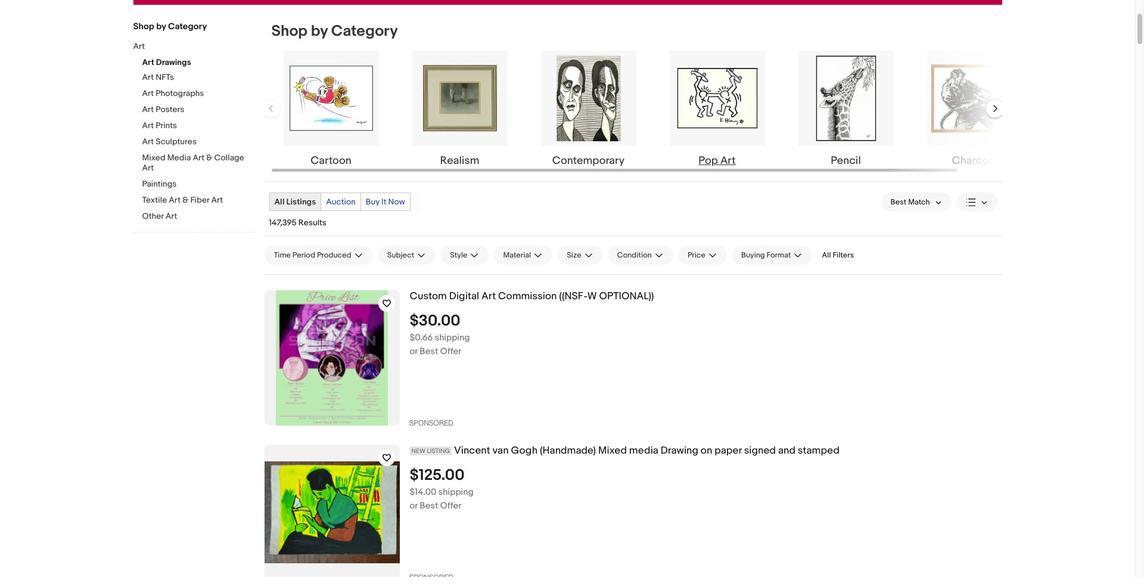 Task type: vqa. For each thing, say whether or not it's contained in the screenshot.
Offer within $125.00 $14.00 shipping or Best Offer
yes



Task type: locate. For each thing, give the bounding box(es) containing it.
best down $0.66
[[420, 346, 438, 357]]

new listing vincent van gogh (handmade) mixed media drawing on paper signed and stamped
[[412, 445, 840, 457]]

offer down $30.00
[[440, 346, 462, 357]]

1 horizontal spatial category
[[331, 22, 398, 41]]

vincent
[[454, 445, 490, 457]]

mixed
[[142, 153, 165, 163], [599, 445, 627, 457]]

1 or from the top
[[410, 346, 418, 357]]

all inside all listings link
[[275, 197, 285, 207]]

shop by category
[[133, 21, 207, 32], [272, 22, 398, 41]]

all inside all filters button
[[822, 250, 831, 260]]

1 vertical spatial offer
[[440, 500, 462, 511]]

0 vertical spatial mixed
[[142, 153, 165, 163]]

1 horizontal spatial all
[[822, 250, 831, 260]]

or down $14.00
[[410, 500, 418, 511]]

size button
[[558, 246, 603, 265]]

1 vertical spatial &
[[183, 195, 189, 205]]

drawing
[[661, 445, 699, 457]]

price
[[688, 250, 706, 260]]

best inside $125.00 $14.00 shipping or best offer
[[420, 500, 438, 511]]

mixed inside art art drawings art nfts art photographs art posters art prints art sculptures mixed media art & collage art paintings textile art & fiber art other art
[[142, 153, 165, 163]]

best inside $30.00 $0.66 shipping or best offer
[[420, 346, 438, 357]]

realism image
[[412, 51, 508, 146]]

time
[[274, 250, 291, 260]]

media
[[629, 445, 659, 457]]

or for $125.00
[[410, 500, 418, 511]]

vincent van gogh (handmade) mixed media drawing on paper signed and stamped image
[[264, 462, 400, 563]]

listings
[[286, 197, 316, 207]]

0 vertical spatial shipping
[[435, 332, 470, 343]]

price button
[[678, 246, 727, 265]]

0 horizontal spatial category
[[168, 21, 207, 32]]

1 vertical spatial or
[[410, 500, 418, 511]]

1 vertical spatial all
[[822, 250, 831, 260]]

1 vertical spatial best
[[420, 346, 438, 357]]

pencil link
[[787, 51, 906, 169]]

art
[[133, 41, 145, 51], [142, 57, 154, 67], [142, 72, 154, 82], [142, 88, 154, 98], [142, 104, 154, 114], [142, 120, 154, 131], [142, 137, 154, 147], [193, 153, 205, 163], [721, 154, 736, 168], [142, 163, 154, 173], [169, 195, 181, 205], [211, 195, 223, 205], [166, 211, 177, 221], [482, 290, 496, 302]]

pencil image
[[799, 51, 894, 146]]

& down art sculptures link
[[206, 153, 212, 163]]

best match
[[891, 197, 930, 207]]

& left fiber at the top left
[[183, 195, 189, 205]]

all left filters
[[822, 250, 831, 260]]

shipping inside $125.00 $14.00 shipping or best offer
[[439, 486, 474, 498]]

or
[[410, 346, 418, 357], [410, 500, 418, 511]]

cartoon link
[[272, 51, 391, 169]]

147,395
[[269, 218, 297, 228]]

time period produced
[[274, 250, 352, 260]]

shipping down $30.00
[[435, 332, 470, 343]]

style button
[[441, 246, 489, 265]]

2 offer from the top
[[440, 500, 462, 511]]

0 horizontal spatial &
[[183, 195, 189, 205]]

or inside $30.00 $0.66 shipping or best offer
[[410, 346, 418, 357]]

shop
[[133, 21, 154, 32], [272, 22, 308, 41]]

art nfts link
[[142, 72, 255, 83]]

0 horizontal spatial all
[[275, 197, 285, 207]]

on
[[701, 445, 713, 457]]

2 or from the top
[[410, 500, 418, 511]]

offer
[[440, 346, 462, 357], [440, 500, 462, 511]]

1 vertical spatial shipping
[[439, 486, 474, 498]]

all listings link
[[270, 193, 321, 210]]

0 vertical spatial &
[[206, 153, 212, 163]]

shipping inside $30.00 $0.66 shipping or best offer
[[435, 332, 470, 343]]

best left match
[[891, 197, 907, 207]]

2 vertical spatial best
[[420, 500, 438, 511]]

time period produced button
[[264, 246, 373, 265]]

all filters
[[822, 250, 854, 260]]

or inside $125.00 $14.00 shipping or best offer
[[410, 500, 418, 511]]

offer for $125.00
[[440, 500, 462, 511]]

0 horizontal spatial mixed
[[142, 153, 165, 163]]

sculptures
[[156, 137, 197, 147]]

category
[[168, 21, 207, 32], [331, 22, 398, 41]]

buy
[[366, 197, 380, 207]]

shipping down $125.00 at the bottom left of page
[[439, 486, 474, 498]]

prints
[[156, 120, 177, 131]]

photographs
[[156, 88, 204, 98]]

or down $0.66
[[410, 346, 418, 357]]

condition button
[[608, 246, 674, 265]]

new
[[412, 447, 426, 455]]

stamped
[[798, 445, 840, 457]]

listing
[[427, 447, 450, 455]]

custom digital art commission ((nsf-w optional)) image
[[276, 290, 388, 426]]

by
[[156, 21, 166, 32], [311, 22, 328, 41]]

realism
[[440, 154, 480, 168]]

all up the 147,395
[[275, 197, 285, 207]]

offer inside $30.00 $0.66 shipping or best offer
[[440, 346, 462, 357]]

best
[[891, 197, 907, 207], [420, 346, 438, 357], [420, 500, 438, 511]]

&
[[206, 153, 212, 163], [183, 195, 189, 205]]

art art drawings art nfts art photographs art posters art prints art sculptures mixed media art & collage art paintings textile art & fiber art other art
[[133, 41, 244, 221]]

pencil
[[831, 154, 861, 168]]

charcoal
[[953, 154, 998, 168]]

0 vertical spatial offer
[[440, 346, 462, 357]]

buying format button
[[732, 246, 813, 265]]

0 vertical spatial or
[[410, 346, 418, 357]]

fiber
[[190, 195, 209, 205]]

contemporary image
[[541, 51, 636, 146]]

or for $30.00
[[410, 346, 418, 357]]

1 horizontal spatial mixed
[[599, 445, 627, 457]]

cartoon image
[[283, 51, 379, 146]]

1 offer from the top
[[440, 346, 462, 357]]

results
[[299, 218, 327, 228]]

best down $14.00
[[420, 500, 438, 511]]

all listings
[[275, 197, 316, 207]]

offer inside $125.00 $14.00 shipping or best offer
[[440, 500, 462, 511]]

0 vertical spatial best
[[891, 197, 907, 207]]

1 horizontal spatial shop by category
[[272, 22, 398, 41]]

$30.00 $0.66 shipping or best offer
[[410, 312, 470, 357]]

and
[[779, 445, 796, 457]]

0 vertical spatial all
[[275, 197, 285, 207]]

art link
[[133, 41, 247, 52]]

subject
[[387, 250, 414, 260]]

offer down $125.00 at the bottom left of page
[[440, 500, 462, 511]]



Task type: describe. For each thing, give the bounding box(es) containing it.
$14.00
[[410, 486, 437, 498]]

mixed media art & collage art link
[[142, 153, 255, 174]]

w
[[588, 290, 597, 302]]

size
[[567, 250, 582, 260]]

nfts
[[156, 72, 174, 82]]

custom digital art commission ((nsf-w optional))
[[410, 290, 654, 302]]

art photographs link
[[142, 88, 255, 100]]

1 horizontal spatial &
[[206, 153, 212, 163]]

0 horizontal spatial shop
[[133, 21, 154, 32]]

now
[[388, 197, 405, 207]]

art posters link
[[142, 104, 255, 116]]

filters
[[833, 250, 854, 260]]

commission
[[498, 290, 557, 302]]

signed
[[744, 445, 776, 457]]

$30.00
[[410, 312, 461, 330]]

auction
[[326, 197, 356, 207]]

0 horizontal spatial by
[[156, 21, 166, 32]]

textile art & fiber art link
[[142, 195, 255, 206]]

digital
[[449, 290, 479, 302]]

posters
[[156, 104, 184, 114]]

1 horizontal spatial by
[[311, 22, 328, 41]]

buying
[[742, 250, 765, 260]]

optional))
[[599, 290, 654, 302]]

contemporary link
[[529, 51, 648, 169]]

period
[[293, 250, 315, 260]]

textile
[[142, 195, 167, 205]]

drawings
[[156, 57, 191, 67]]

cartoon
[[311, 154, 352, 168]]

$0.66
[[410, 332, 433, 343]]

paintings link
[[142, 179, 255, 190]]

view: list view image
[[966, 196, 988, 208]]

all for all filters
[[822, 250, 831, 260]]

pop art link
[[658, 51, 777, 169]]

shipping for $125.00
[[439, 486, 474, 498]]

best match button
[[882, 193, 952, 212]]

best for $125.00
[[420, 500, 438, 511]]

0 horizontal spatial shop by category
[[133, 21, 207, 32]]

custom
[[410, 290, 447, 302]]

match
[[909, 197, 930, 207]]

paper
[[715, 445, 742, 457]]

best for $30.00
[[420, 346, 438, 357]]

media
[[167, 153, 191, 163]]

custom digital art commission ((nsf-w optional)) link
[[410, 290, 1002, 303]]

material
[[503, 250, 531, 260]]

best inside dropdown button
[[891, 197, 907, 207]]

condition
[[617, 250, 652, 260]]

pop art
[[699, 154, 736, 168]]

1 vertical spatial mixed
[[599, 445, 627, 457]]

auction link
[[322, 193, 361, 210]]

collage
[[214, 153, 244, 163]]

style
[[450, 250, 468, 260]]

contemporary
[[552, 154, 625, 168]]

it
[[382, 197, 387, 207]]

pop art image
[[670, 51, 765, 146]]

1 horizontal spatial shop
[[272, 22, 308, 41]]

art prints link
[[142, 120, 255, 132]]

art sculptures link
[[142, 137, 255, 148]]

charcoal image
[[927, 51, 1023, 146]]

all filters button
[[818, 246, 859, 265]]

sponsored
[[409, 419, 454, 427]]

pop
[[699, 154, 718, 168]]

offer for $30.00
[[440, 346, 462, 357]]

buy it now link
[[361, 193, 410, 210]]

subject button
[[378, 246, 436, 265]]

shipping for $30.00
[[435, 332, 470, 343]]

buying format
[[742, 250, 791, 260]]

all for all listings
[[275, 197, 285, 207]]

charcoal link
[[915, 51, 1035, 169]]

paintings
[[142, 179, 177, 189]]

((nsf-
[[559, 290, 588, 302]]

van
[[493, 445, 509, 457]]

buy it now
[[366, 197, 405, 207]]

$125.00
[[410, 466, 465, 485]]

other
[[142, 211, 164, 221]]

realism link
[[400, 51, 520, 169]]

(handmade)
[[540, 445, 596, 457]]

produced
[[317, 250, 352, 260]]

art inside 'link'
[[721, 154, 736, 168]]

format
[[767, 250, 791, 260]]

gogh
[[511, 445, 538, 457]]

material button
[[494, 246, 553, 265]]

other art link
[[142, 211, 255, 222]]



